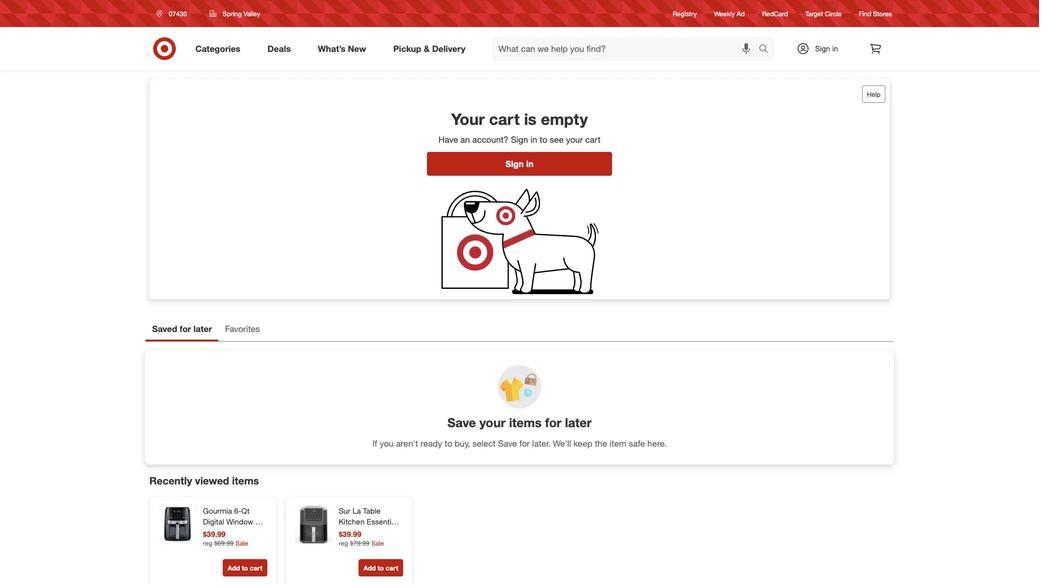 Task type: describe. For each thing, give the bounding box(es) containing it.
aren't
[[396, 439, 418, 449]]

sale for with
[[236, 540, 248, 548]]

1 horizontal spatial later
[[565, 416, 592, 431]]

$39.99 reg $79.99 sale
[[339, 530, 384, 548]]

keep
[[574, 439, 593, 449]]

help button
[[863, 86, 886, 103]]

recently viewed items
[[149, 475, 259, 487]]

cart down empty
[[586, 134, 601, 145]]

categories
[[196, 43, 241, 54]]

weekly ad link
[[715, 9, 745, 18]]

qt
[[242, 507, 250, 516]]

saved
[[152, 324, 177, 335]]

see
[[550, 134, 564, 145]]

1 vertical spatial sign
[[511, 134, 529, 145]]

& inside gourmia 6-qt digital window air fryer with 12 presets & guided cooking black
[[231, 539, 235, 549]]

saved for later
[[152, 324, 212, 335]]

cooking
[[203, 550, 231, 560]]

sur
[[339, 507, 351, 516]]

what's
[[318, 43, 346, 54]]

empty
[[541, 109, 588, 129]]

weekly ad
[[715, 9, 745, 18]]

la
[[353, 507, 361, 516]]

$39.99 reg $69.99 sale
[[203, 530, 248, 548]]

items for your
[[509, 416, 542, 431]]

later.
[[533, 439, 551, 449]]

$39.99 for air
[[339, 530, 362, 540]]

circle
[[825, 9, 842, 18]]

2 vertical spatial for
[[520, 439, 530, 449]]

the
[[595, 439, 608, 449]]

reg for fryer
[[203, 540, 213, 548]]

select
[[473, 439, 496, 449]]

0 vertical spatial in
[[833, 44, 839, 53]]

registry
[[673, 9, 697, 18]]

add to cart for gourmia 6-qt digital window air fryer with 12 presets & guided cooking black
[[228, 565, 263, 573]]

add for with
[[228, 565, 240, 573]]

search
[[754, 44, 780, 55]]

to down $39.99 reg $79.99 sale
[[378, 565, 384, 573]]

07430 button
[[149, 4, 198, 23]]

registry link
[[673, 9, 697, 18]]

1 horizontal spatial sign in
[[816, 44, 839, 53]]

items for viewed
[[232, 475, 259, 487]]

if you aren't ready to buy, select save for later. we'll keep the item safe here.
[[373, 439, 667, 449]]

sign inside the sign in link
[[816, 44, 831, 53]]

digital
[[203, 518, 224, 527]]

sur la table kitchen essentials 5qt air fryer
[[339, 507, 401, 538]]

what's new link
[[309, 37, 380, 61]]

empty cart bullseye image
[[438, 183, 601, 300]]

you
[[380, 439, 394, 449]]

gourmia 6-qt digital window air fryer with 12 presets & guided cooking black
[[203, 507, 265, 560]]

weekly
[[715, 9, 735, 18]]

is
[[524, 109, 537, 129]]

spring
[[223, 9, 242, 18]]

sign in inside button
[[506, 159, 534, 169]]

redcard
[[763, 9, 789, 18]]

sign in button
[[427, 152, 613, 176]]

add to cart button for sur la table kitchen essentials 5qt air fryer
[[359, 560, 403, 577]]

sign in link
[[788, 37, 856, 61]]

$39.99 for fryer
[[203, 530, 226, 540]]

0 horizontal spatial later
[[194, 324, 212, 335]]

favorites
[[225, 324, 260, 335]]

black
[[234, 550, 252, 560]]

your cart is empty
[[451, 109, 588, 129]]

sign inside the sign in button
[[506, 159, 524, 169]]

delivery
[[432, 43, 466, 54]]

to down black
[[242, 565, 248, 573]]

if
[[373, 439, 378, 449]]

add for fryer
[[364, 565, 376, 573]]

safe
[[629, 439, 646, 449]]

have
[[439, 134, 458, 145]]

your
[[451, 109, 485, 129]]

viewed
[[195, 475, 229, 487]]

find stores
[[860, 9, 893, 18]]

in inside button
[[527, 159, 534, 169]]

air inside gourmia 6-qt digital window air fryer with 12 presets & guided cooking black
[[256, 518, 265, 527]]

0 horizontal spatial save
[[448, 416, 476, 431]]

sur la table kitchen essentials 5qt air fryer link
[[339, 506, 401, 538]]

help
[[868, 90, 881, 98]]

find stores link
[[860, 9, 893, 18]]

cart down black
[[250, 565, 263, 573]]

deals
[[268, 43, 291, 54]]



Task type: vqa. For each thing, say whether or not it's contained in the screenshot.
each
no



Task type: locate. For each thing, give the bounding box(es) containing it.
0 vertical spatial sign
[[816, 44, 831, 53]]

1 vertical spatial save
[[498, 439, 517, 449]]

buy,
[[455, 439, 470, 449]]

reg
[[203, 540, 213, 548], [339, 540, 349, 548]]

ad
[[737, 9, 745, 18]]

sale right '$79.99'
[[372, 540, 384, 548]]

presets
[[203, 539, 229, 549]]

ready
[[421, 439, 442, 449]]

add to cart
[[228, 565, 263, 573], [364, 565, 399, 573]]

1 horizontal spatial items
[[509, 416, 542, 431]]

1 horizontal spatial save
[[498, 439, 517, 449]]

deals link
[[258, 37, 305, 61]]

sale down 12
[[236, 540, 248, 548]]

1 vertical spatial &
[[231, 539, 235, 549]]

recently
[[149, 475, 192, 487]]

0 horizontal spatial &
[[231, 539, 235, 549]]

1 add to cart button from the left
[[223, 560, 268, 577]]

reg inside $39.99 reg $79.99 sale
[[339, 540, 349, 548]]

1 horizontal spatial for
[[520, 439, 530, 449]]

1 horizontal spatial add to cart button
[[359, 560, 403, 577]]

later right 'saved'
[[194, 324, 212, 335]]

spring valley button
[[203, 4, 267, 23]]

for up "we'll"
[[545, 416, 562, 431]]

5qt
[[339, 529, 350, 538]]

07430
[[169, 9, 187, 18]]

items
[[509, 416, 542, 431], [232, 475, 259, 487]]

2 reg from the left
[[339, 540, 349, 548]]

in down is on the right of page
[[531, 134, 538, 145]]

1 horizontal spatial &
[[424, 43, 430, 54]]

2 add from the left
[[364, 565, 376, 573]]

2 add to cart button from the left
[[359, 560, 403, 577]]

later
[[194, 324, 212, 335], [565, 416, 592, 431]]

to left buy,
[[445, 439, 453, 449]]

add to cart button down black
[[223, 560, 268, 577]]

0 horizontal spatial your
[[480, 416, 506, 431]]

air right window at the bottom of page
[[256, 518, 265, 527]]

air
[[256, 518, 265, 527], [352, 529, 361, 538]]

add to cart button for gourmia 6-qt digital window air fryer with 12 presets & guided cooking black
[[223, 560, 268, 577]]

0 vertical spatial later
[[194, 324, 212, 335]]

add to cart down black
[[228, 565, 263, 573]]

in
[[833, 44, 839, 53], [531, 134, 538, 145], [527, 159, 534, 169]]

sale for fryer
[[372, 540, 384, 548]]

essentials
[[367, 518, 401, 527]]

&
[[424, 43, 430, 54], [231, 539, 235, 549]]

new
[[348, 43, 366, 54]]

0 vertical spatial for
[[180, 324, 191, 335]]

1 vertical spatial sign in
[[506, 159, 534, 169]]

0 horizontal spatial add
[[228, 565, 240, 573]]

reg inside $39.99 reg $69.99 sale
[[203, 540, 213, 548]]

here.
[[648, 439, 667, 449]]

add to cart button down '$79.99'
[[359, 560, 403, 577]]

sur la table kitchen essentials 5qt air fryer image
[[295, 506, 333, 544], [295, 506, 333, 544]]

pickup & delivery
[[394, 43, 466, 54]]

kitchen
[[339, 518, 365, 527]]

sign down the target circle link
[[816, 44, 831, 53]]

for left later.
[[520, 439, 530, 449]]

spring valley
[[223, 9, 260, 18]]

we'll
[[553, 439, 572, 449]]

& down with
[[231, 539, 235, 549]]

fryer inside sur la table kitchen essentials 5qt air fryer
[[363, 529, 381, 538]]

have an account? sign in to see your cart
[[439, 134, 601, 145]]

1 horizontal spatial your
[[566, 134, 583, 145]]

2 add to cart from the left
[[364, 565, 399, 573]]

1 horizontal spatial $39.99
[[339, 530, 362, 540]]

reg for air
[[339, 540, 349, 548]]

1 vertical spatial in
[[531, 134, 538, 145]]

add down black
[[228, 565, 240, 573]]

2 horizontal spatial for
[[545, 416, 562, 431]]

0 vertical spatial your
[[566, 134, 583, 145]]

0 horizontal spatial add to cart
[[228, 565, 263, 573]]

cart
[[489, 109, 520, 129], [586, 134, 601, 145], [250, 565, 263, 573], [386, 565, 399, 573]]

1 horizontal spatial fryer
[[363, 529, 381, 538]]

1 $39.99 from the left
[[203, 530, 226, 540]]

save
[[448, 416, 476, 431], [498, 439, 517, 449]]

for right 'saved'
[[180, 324, 191, 335]]

account?
[[473, 134, 509, 145]]

sale inside $39.99 reg $79.99 sale
[[372, 540, 384, 548]]

target
[[806, 9, 824, 18]]

fryer inside gourmia 6-qt digital window air fryer with 12 presets & guided cooking black
[[203, 529, 220, 538]]

cart down essentials
[[386, 565, 399, 573]]

window
[[226, 518, 254, 527]]

table
[[363, 507, 381, 516]]

1 vertical spatial later
[[565, 416, 592, 431]]

what's new
[[318, 43, 366, 54]]

in down have an account? sign in to see your cart
[[527, 159, 534, 169]]

gourmia 6-qt digital window air fryer with 12 presets & guided cooking black link
[[203, 506, 265, 560]]

pickup
[[394, 43, 422, 54]]

sign in down the target circle link
[[816, 44, 839, 53]]

1 horizontal spatial reg
[[339, 540, 349, 548]]

1 horizontal spatial air
[[352, 529, 361, 538]]

12
[[239, 529, 247, 538]]

search button
[[754, 37, 780, 63]]

sale
[[236, 540, 248, 548], [372, 540, 384, 548]]

fryer up '$79.99'
[[363, 529, 381, 538]]

find
[[860, 9, 872, 18]]

sign down have an account? sign in to see your cart
[[506, 159, 524, 169]]

reg down 5qt
[[339, 540, 349, 548]]

0 horizontal spatial sign in
[[506, 159, 534, 169]]

target circle link
[[806, 9, 842, 18]]

stores
[[874, 9, 893, 18]]

fryer down the digital
[[203, 529, 220, 538]]

0 vertical spatial air
[[256, 518, 265, 527]]

air up '$79.99'
[[352, 529, 361, 538]]

1 vertical spatial for
[[545, 416, 562, 431]]

your
[[566, 134, 583, 145], [480, 416, 506, 431]]

sign in down have an account? sign in to see your cart
[[506, 159, 534, 169]]

air inside sur la table kitchen essentials 5qt air fryer
[[352, 529, 361, 538]]

later up keep
[[565, 416, 592, 431]]

cart up account?
[[489, 109, 520, 129]]

1 add to cart from the left
[[228, 565, 263, 573]]

add down '$79.99'
[[364, 565, 376, 573]]

to
[[540, 134, 548, 145], [445, 439, 453, 449], [242, 565, 248, 573], [378, 565, 384, 573]]

1 horizontal spatial add to cart
[[364, 565, 399, 573]]

0 vertical spatial items
[[509, 416, 542, 431]]

0 horizontal spatial air
[[256, 518, 265, 527]]

1 reg from the left
[[203, 540, 213, 548]]

What can we help you find? suggestions appear below search field
[[492, 37, 762, 61]]

0 horizontal spatial reg
[[203, 540, 213, 548]]

sign down your cart is empty
[[511, 134, 529, 145]]

6-
[[234, 507, 242, 516]]

$39.99 down the digital
[[203, 530, 226, 540]]

saved for later link
[[146, 319, 219, 342]]

2 sale from the left
[[372, 540, 384, 548]]

0 horizontal spatial for
[[180, 324, 191, 335]]

guided
[[238, 539, 262, 549]]

sale inside $39.99 reg $69.99 sale
[[236, 540, 248, 548]]

items up qt
[[232, 475, 259, 487]]

sign in
[[816, 44, 839, 53], [506, 159, 534, 169]]

add to cart for sur la table kitchen essentials 5qt air fryer
[[364, 565, 399, 573]]

valley
[[244, 9, 260, 18]]

$69.99
[[214, 540, 234, 548]]

1 sale from the left
[[236, 540, 248, 548]]

1 add from the left
[[228, 565, 240, 573]]

$39.99 inside $39.99 reg $69.99 sale
[[203, 530, 226, 540]]

$79.99
[[350, 540, 370, 548]]

& right pickup
[[424, 43, 430, 54]]

favorites link
[[219, 319, 267, 342]]

0 horizontal spatial fryer
[[203, 529, 220, 538]]

0 vertical spatial sign in
[[816, 44, 839, 53]]

your up select
[[480, 416, 506, 431]]

items up if you aren't ready to buy, select save for later. we'll keep the item safe here.
[[509, 416, 542, 431]]

add to cart down '$79.99'
[[364, 565, 399, 573]]

to left see
[[540, 134, 548, 145]]

$39.99 down kitchen
[[339, 530, 362, 540]]

1 horizontal spatial add
[[364, 565, 376, 573]]

0 horizontal spatial add to cart button
[[223, 560, 268, 577]]

redcard link
[[763, 9, 789, 18]]

reg up cooking
[[203, 540, 213, 548]]

0 horizontal spatial items
[[232, 475, 259, 487]]

categories link
[[186, 37, 254, 61]]

item
[[610, 439, 627, 449]]

save your items for later
[[448, 416, 592, 431]]

fryer
[[203, 529, 220, 538], [363, 529, 381, 538]]

save right select
[[498, 439, 517, 449]]

add
[[228, 565, 240, 573], [364, 565, 376, 573]]

pickup & delivery link
[[384, 37, 479, 61]]

gourmia
[[203, 507, 232, 516]]

with
[[223, 529, 237, 538]]

sign
[[816, 44, 831, 53], [511, 134, 529, 145], [506, 159, 524, 169]]

0 horizontal spatial sale
[[236, 540, 248, 548]]

1 vertical spatial items
[[232, 475, 259, 487]]

1 horizontal spatial sale
[[372, 540, 384, 548]]

save up buy,
[[448, 416, 476, 431]]

$39.99 inside $39.99 reg $79.99 sale
[[339, 530, 362, 540]]

in down circle
[[833, 44, 839, 53]]

your right see
[[566, 134, 583, 145]]

add to cart button
[[223, 560, 268, 577], [359, 560, 403, 577]]

gourmia 6-qt digital window air fryer with 12 presets & guided cooking black image
[[159, 506, 197, 544], [159, 506, 197, 544]]

1 vertical spatial your
[[480, 416, 506, 431]]

2 $39.99 from the left
[[339, 530, 362, 540]]

2 fryer from the left
[[363, 529, 381, 538]]

0 vertical spatial save
[[448, 416, 476, 431]]

2 vertical spatial in
[[527, 159, 534, 169]]

target circle
[[806, 9, 842, 18]]

an
[[461, 134, 470, 145]]

1 vertical spatial air
[[352, 529, 361, 538]]

0 vertical spatial &
[[424, 43, 430, 54]]

0 horizontal spatial $39.99
[[203, 530, 226, 540]]

2 vertical spatial sign
[[506, 159, 524, 169]]

1 fryer from the left
[[203, 529, 220, 538]]



